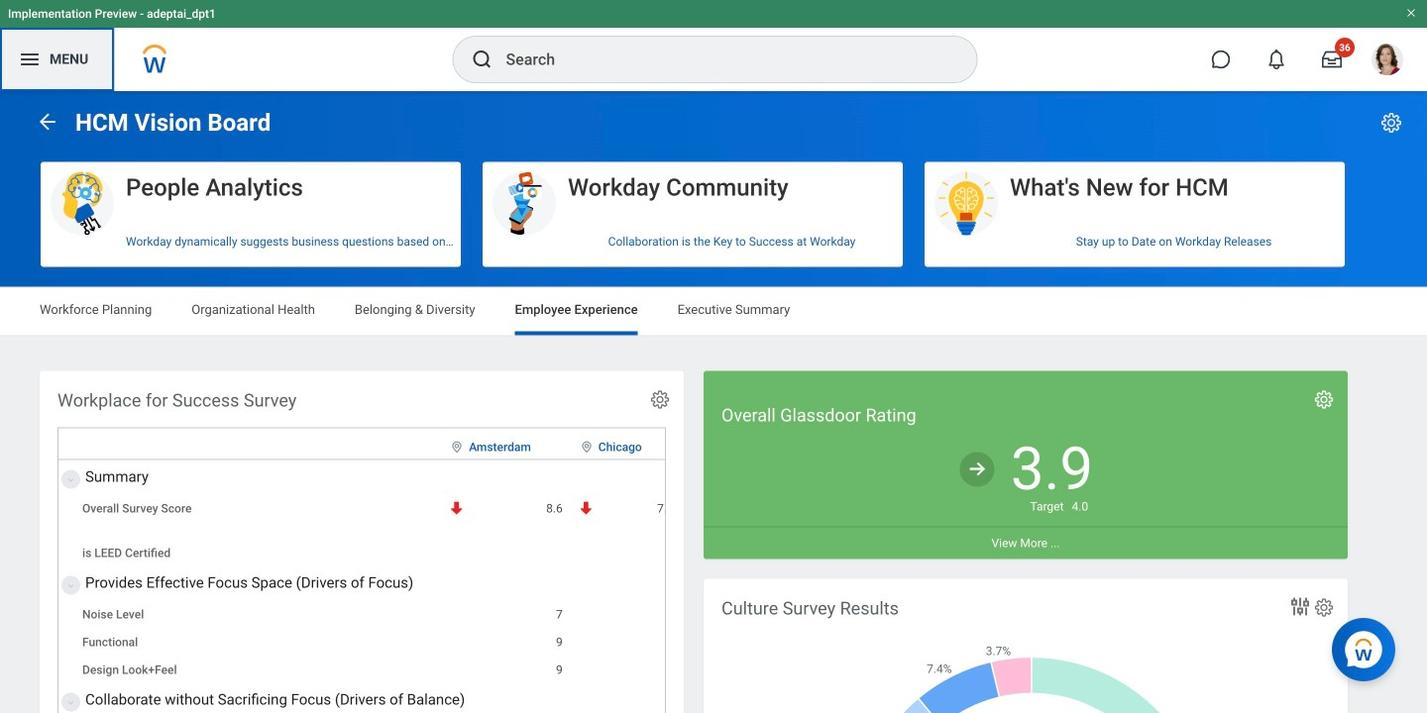 Task type: locate. For each thing, give the bounding box(es) containing it.
location image up deteriorating icon
[[449, 441, 465, 455]]

deteriorating image
[[579, 501, 594, 516]]

2 location image from the left
[[579, 441, 595, 455]]

configure image
[[1314, 389, 1335, 411]]

1 horizontal spatial deteriorating element
[[579, 501, 674, 517]]

0 horizontal spatial location image
[[449, 441, 465, 455]]

1 location image from the left
[[449, 441, 465, 455]]

location image
[[449, 441, 465, 455], [579, 441, 595, 455]]

search image
[[470, 48, 494, 71]]

1 collapse image from the top
[[62, 469, 74, 492]]

deteriorating element
[[449, 501, 563, 517], [579, 501, 674, 517]]

banner
[[0, 0, 1428, 91]]

0 horizontal spatial deteriorating element
[[449, 501, 563, 517]]

1 horizontal spatial location image
[[579, 441, 595, 455]]

culture survey results element
[[704, 579, 1348, 714]]

collapse image
[[62, 469, 74, 492], [62, 575, 74, 598]]

2 deteriorating element from the left
[[579, 501, 674, 517]]

deteriorating image
[[449, 501, 464, 516]]

configure and view chart data image
[[1289, 595, 1313, 619]]

main content
[[0, 91, 1428, 714]]

0 vertical spatial collapse image
[[62, 469, 74, 492]]

location image up deteriorating image in the bottom of the page
[[579, 441, 595, 455]]

profile logan mcneil image
[[1372, 44, 1404, 79]]

configure culture survey results image
[[1314, 597, 1335, 619]]

previous page image
[[36, 110, 59, 134]]

1 vertical spatial collapse image
[[62, 575, 74, 598]]

tab list
[[20, 288, 1408, 336]]



Task type: vqa. For each thing, say whether or not it's contained in the screenshot.
2nd Employee's Photo (Maximilian Schneider) from the bottom
no



Task type: describe. For each thing, give the bounding box(es) containing it.
justify image
[[18, 48, 42, 71]]

1 deteriorating element from the left
[[449, 501, 563, 517]]

neutral good image
[[959, 451, 996, 489]]

configure workplace for success survey image
[[649, 389, 671, 411]]

2 collapse image from the top
[[62, 575, 74, 598]]

notifications large image
[[1267, 50, 1287, 69]]

close environment banner image
[[1406, 7, 1418, 19]]

collapse image
[[62, 692, 74, 714]]

workplace for success survey element
[[40, 371, 1428, 714]]

Search Workday  search field
[[506, 38, 936, 81]]

inbox large image
[[1323, 50, 1342, 69]]

configure this page image
[[1380, 111, 1404, 135]]



